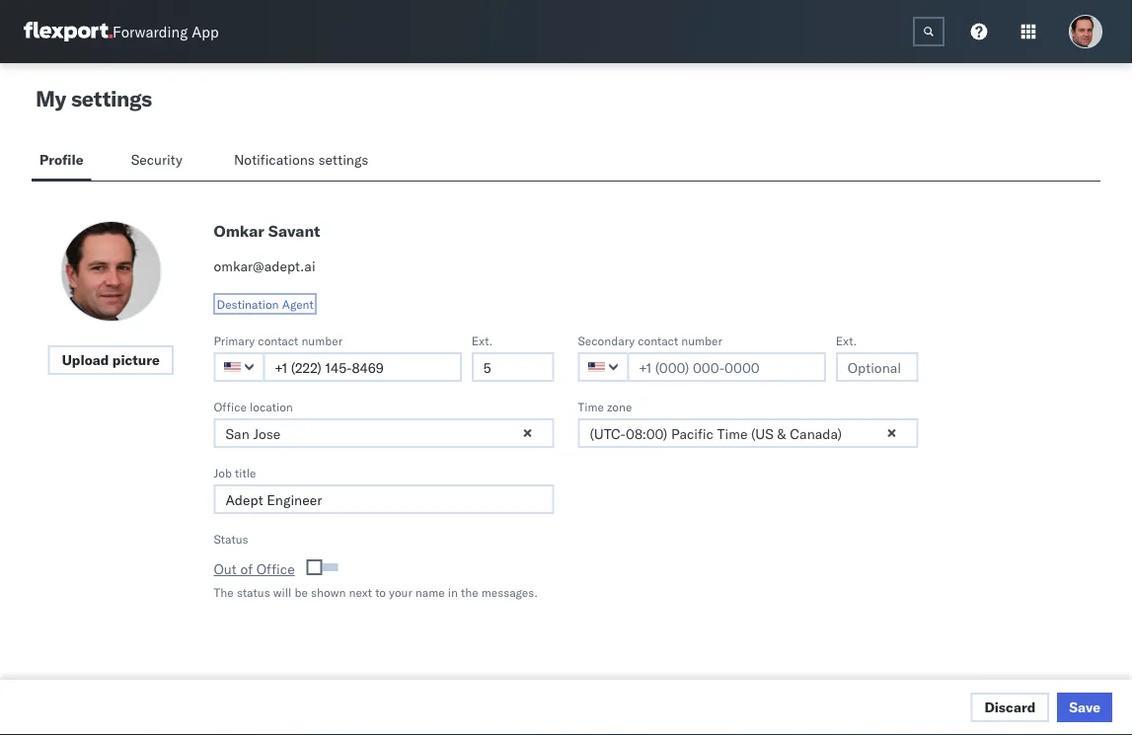 Task type: locate. For each thing, give the bounding box(es) containing it.
United States text field
[[214, 352, 265, 382], [578, 352, 629, 382]]

the
[[461, 585, 479, 600]]

0 horizontal spatial number
[[301, 333, 343, 348]]

(UTC-08:00) Pacific Time (US & Canada) text field
[[578, 419, 919, 448]]

0 horizontal spatial optional telephone field
[[472, 352, 554, 382]]

0 horizontal spatial contact
[[258, 333, 298, 348]]

time zone
[[578, 399, 632, 414]]

1 optional telephone field from the left
[[472, 352, 554, 382]]

2 number from the left
[[681, 333, 722, 348]]

ext.
[[472, 333, 493, 348], [836, 333, 857, 348]]

1 united states text field from the left
[[214, 352, 265, 382]]

to
[[375, 585, 386, 600]]

messages.
[[482, 585, 538, 600]]

2 optional telephone field from the left
[[836, 352, 919, 382]]

None checkbox
[[310, 564, 338, 572]]

status
[[237, 585, 270, 600]]

united states text field down primary
[[214, 352, 265, 382]]

security
[[131, 151, 182, 168]]

my
[[36, 85, 66, 112]]

1 number from the left
[[301, 333, 343, 348]]

Optional telephone field
[[472, 352, 554, 382], [836, 352, 919, 382]]

number down agent
[[301, 333, 343, 348]]

of
[[240, 561, 253, 578]]

picture
[[112, 351, 160, 369]]

0 horizontal spatial ext.
[[472, 333, 493, 348]]

2 contact from the left
[[638, 333, 678, 348]]

1 horizontal spatial number
[[681, 333, 722, 348]]

settings inside button
[[318, 151, 369, 168]]

office
[[214, 399, 247, 414], [256, 561, 295, 578]]

0 horizontal spatial united states text field
[[214, 352, 265, 382]]

contact down destination agent
[[258, 333, 298, 348]]

settings
[[71, 85, 152, 112], [318, 151, 369, 168]]

1 contact from the left
[[258, 333, 298, 348]]

out of office
[[214, 561, 295, 578]]

1 horizontal spatial ext.
[[836, 333, 857, 348]]

office up will
[[256, 561, 295, 578]]

zone
[[607, 399, 632, 414]]

united states text field down "secondary"
[[578, 352, 629, 382]]

save
[[1069, 699, 1101, 716]]

1 ext. from the left
[[472, 333, 493, 348]]

number
[[301, 333, 343, 348], [681, 333, 722, 348]]

0 vertical spatial settings
[[71, 85, 152, 112]]

2 united states text field from the left
[[578, 352, 629, 382]]

1 vertical spatial office
[[256, 561, 295, 578]]

discard button
[[971, 693, 1050, 723]]

primary contact number
[[214, 333, 343, 348]]

number up +1 (000) 000-0000 phone field
[[681, 333, 722, 348]]

1 horizontal spatial settings
[[318, 151, 369, 168]]

security button
[[123, 142, 194, 181]]

0 horizontal spatial office
[[214, 399, 247, 414]]

flexport. image
[[24, 22, 113, 41]]

notifications settings
[[234, 151, 369, 168]]

your
[[389, 585, 412, 600]]

1 horizontal spatial contact
[[638, 333, 678, 348]]

notifications settings button
[[226, 142, 385, 181]]

settings for notifications settings
[[318, 151, 369, 168]]

number for secondary contact number
[[681, 333, 722, 348]]

next
[[349, 585, 372, 600]]

secondary
[[578, 333, 635, 348]]

1 vertical spatial settings
[[318, 151, 369, 168]]

contact right "secondary"
[[638, 333, 678, 348]]

None text field
[[913, 17, 945, 46]]

number for primary contact number
[[301, 333, 343, 348]]

office left location
[[214, 399, 247, 414]]

+1 (000) 000-0000 telephone field
[[627, 352, 826, 382]]

save button
[[1058, 693, 1113, 723]]

settings right the notifications
[[318, 151, 369, 168]]

2 ext. from the left
[[836, 333, 857, 348]]

omkar@adept.ai
[[214, 258, 316, 275]]

contact for secondary
[[638, 333, 678, 348]]

savant
[[268, 221, 320, 241]]

omkar
[[214, 221, 264, 241]]

location
[[250, 399, 293, 414]]

time
[[578, 399, 604, 414]]

settings right my
[[71, 85, 152, 112]]

0 vertical spatial office
[[214, 399, 247, 414]]

job title
[[214, 465, 256, 480]]

1 horizontal spatial united states text field
[[578, 352, 629, 382]]

united states text field for primary
[[214, 352, 265, 382]]

contact
[[258, 333, 298, 348], [638, 333, 678, 348]]

1 horizontal spatial optional telephone field
[[836, 352, 919, 382]]

agent
[[282, 297, 314, 311]]

shown
[[311, 585, 346, 600]]

optional telephone field for secondary contact number
[[836, 352, 919, 382]]

San Jose text field
[[214, 419, 554, 448]]

0 horizontal spatial settings
[[71, 85, 152, 112]]



Task type: describe. For each thing, give the bounding box(es) containing it.
the
[[214, 585, 234, 600]]

united states text field for secondary
[[578, 352, 629, 382]]

out
[[214, 561, 237, 578]]

settings for my settings
[[71, 85, 152, 112]]

upload picture button
[[48, 346, 174, 375]]

profile button
[[32, 142, 91, 181]]

my settings
[[36, 85, 152, 112]]

Job title text field
[[214, 485, 554, 514]]

will
[[273, 585, 292, 600]]

ext. for secondary contact number
[[836, 333, 857, 348]]

forwarding app link
[[24, 22, 219, 41]]

primary
[[214, 333, 255, 348]]

title
[[235, 465, 256, 480]]

notifications
[[234, 151, 315, 168]]

ext. for primary contact number
[[472, 333, 493, 348]]

forwarding
[[113, 22, 188, 41]]

upload
[[62, 351, 109, 369]]

be
[[295, 585, 308, 600]]

the status will be shown next to your name in the messages.
[[214, 585, 538, 600]]

status
[[214, 532, 248, 546]]

name
[[415, 585, 445, 600]]

forwarding app
[[113, 22, 219, 41]]

optional telephone field for primary contact number
[[472, 352, 554, 382]]

in
[[448, 585, 458, 600]]

secondary contact number
[[578, 333, 722, 348]]

job
[[214, 465, 232, 480]]

destination
[[217, 297, 279, 311]]

1 horizontal spatial office
[[256, 561, 295, 578]]

contact for primary
[[258, 333, 298, 348]]

+1 (000) 000-0000 telephone field
[[263, 352, 462, 382]]

omkar savant
[[214, 221, 320, 241]]

app
[[192, 22, 219, 41]]

office location
[[214, 399, 293, 414]]

upload picture
[[62, 351, 160, 369]]

destination agent
[[217, 297, 314, 311]]

profile
[[39, 151, 84, 168]]

discard
[[985, 699, 1036, 716]]



Task type: vqa. For each thing, say whether or not it's contained in the screenshot.
UPLOAD PICTURE button
yes



